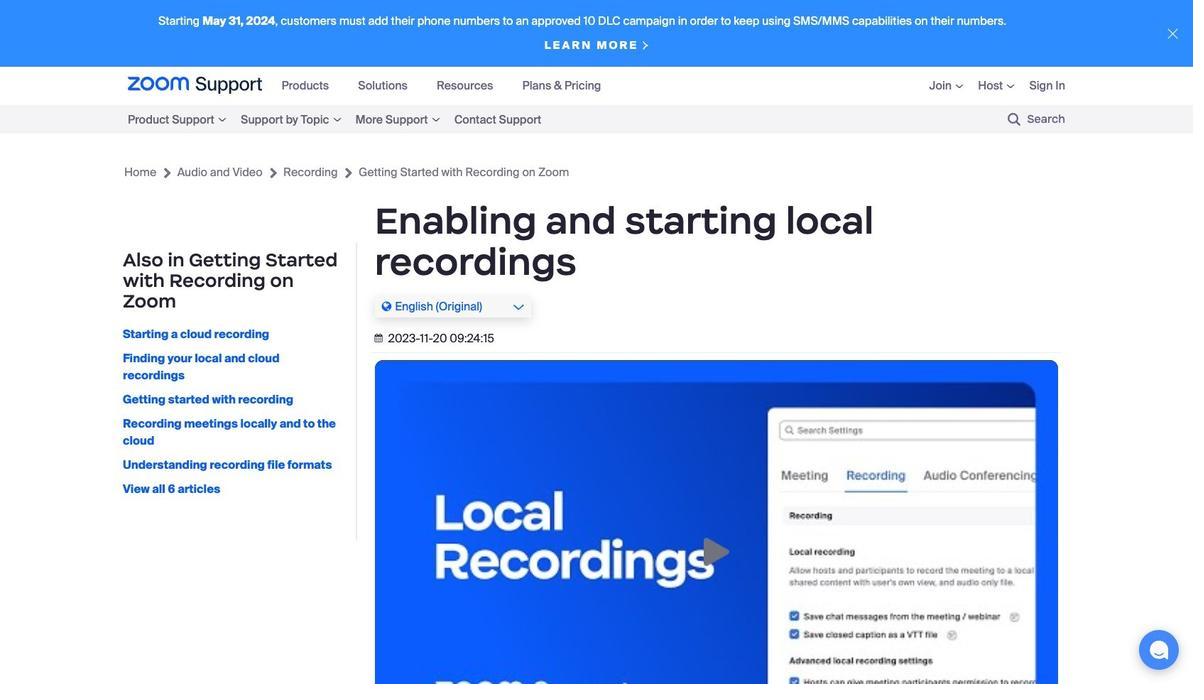 Task type: locate. For each thing, give the bounding box(es) containing it.
search image
[[1008, 113, 1021, 126], [1008, 113, 1021, 126]]

main content
[[0, 134, 1193, 684]]

menu bar
[[273, 67, 622, 105], [908, 67, 1066, 105], [128, 105, 591, 134]]

globe image
[[382, 301, 392, 312]]

open chat image
[[1149, 640, 1169, 660]]



Task type: vqa. For each thing, say whether or not it's contained in the screenshot.
the top Specify
no



Task type: describe. For each thing, give the bounding box(es) containing it.
zoom support image
[[128, 77, 262, 95]]

calendar image
[[375, 334, 385, 342]]



